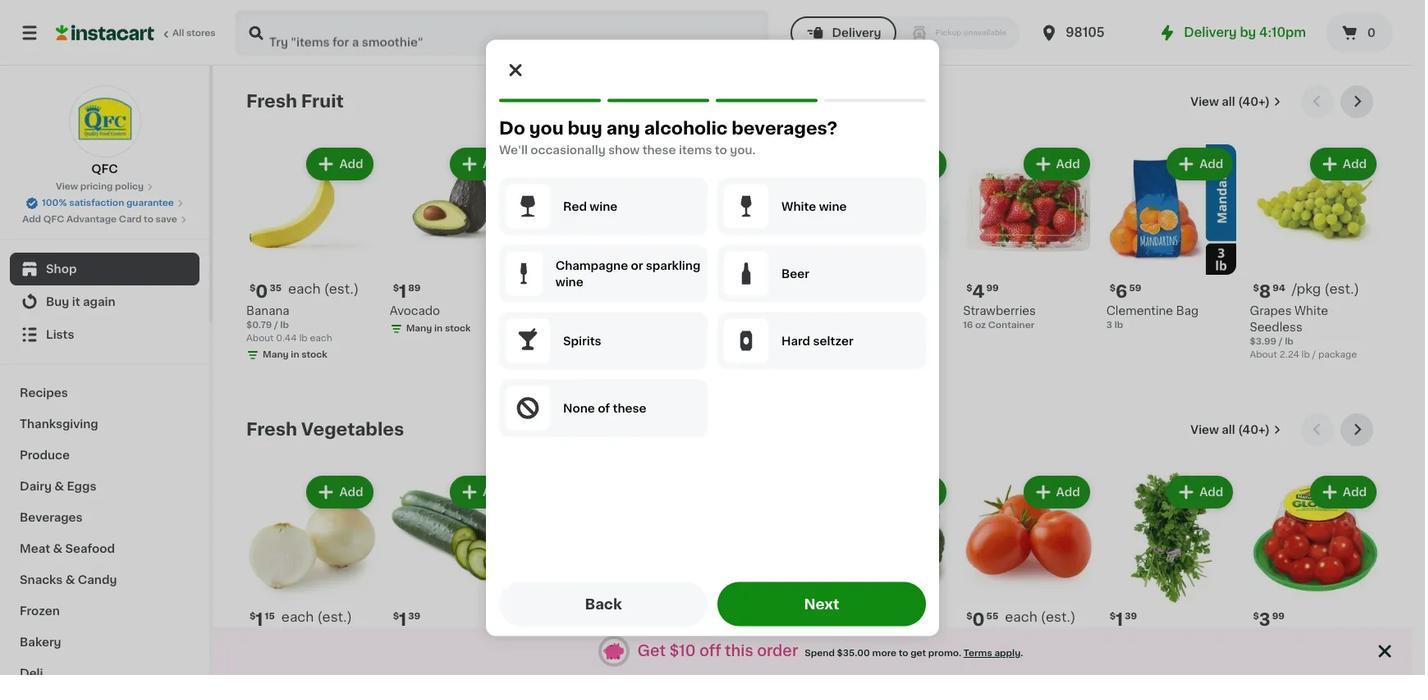 Task type: vqa. For each thing, say whether or not it's contained in the screenshot.
VIEW
yes



Task type: locate. For each thing, give the bounding box(es) containing it.
1 (40+) from the top
[[1239, 96, 1271, 108]]

1 horizontal spatial delivery
[[1185, 26, 1238, 39]]

99 inside $ 3 99
[[1273, 612, 1285, 621]]

view pricing policy link
[[56, 181, 154, 194]]

cheese
[[677, 650, 721, 662]]

0 vertical spatial $2.99
[[820, 321, 847, 330]]

99 right 4 at the right top
[[987, 284, 999, 293]]

None search field
[[235, 10, 770, 56]]

qfc up view pricing policy link
[[91, 163, 118, 175]]

$ 1 39
[[393, 612, 421, 629], [1110, 612, 1138, 629]]

& inside meat & seafood link
[[53, 544, 63, 555]]

0 button
[[1326, 13, 1394, 53]]

/ inside honeycrisp apple $2.99 / lb about 0.59 lb each
[[849, 321, 853, 330]]

0 vertical spatial organic
[[535, 265, 572, 274]]

next button
[[718, 582, 926, 627]]

1 vertical spatial view all (40+)
[[1191, 425, 1271, 436]]

show
[[609, 144, 640, 155]]

(est.) for yellow onion
[[317, 611, 352, 624]]

many down limes
[[693, 324, 719, 333]]

1 vertical spatial organic
[[533, 305, 579, 317]]

by
[[1241, 26, 1257, 39]]

(est.) inside $1.91 each (estimated) element
[[891, 611, 926, 624]]

add your shopping preferences element
[[486, 39, 940, 637]]

add button for organic banana
[[595, 149, 659, 179]]

0 horizontal spatial white
[[782, 200, 817, 212]]

$2.99 down broccoli
[[820, 649, 847, 658]]

& for meat
[[53, 544, 63, 555]]

add button for cilantro
[[1169, 478, 1232, 508]]

0 horizontal spatial 3
[[1107, 321, 1113, 330]]

many in stock for limes
[[693, 324, 758, 333]]

1 up green
[[543, 612, 550, 629]]

39 up cucumber
[[408, 612, 421, 621]]

instacart logo image
[[56, 23, 154, 43]]

$ 1 39 up 'cilantro'
[[1110, 612, 1138, 629]]

1 horizontal spatial wine
[[590, 200, 618, 212]]

qfc link
[[69, 85, 141, 177]]

(est.) up 'onion'
[[317, 611, 352, 624]]

0 inside $0.55 each (estimated) element
[[973, 612, 985, 629]]

0 inside the $0.35 each (estimated) element
[[256, 283, 268, 300]]

add for strawberries
[[1057, 159, 1081, 170]]

/ down honeycrisp
[[849, 321, 853, 330]]

99 left /lb
[[557, 284, 569, 293]]

alcoholic
[[644, 119, 728, 136]]

/ inside broccoli crown $2.99 / lb
[[849, 649, 853, 658]]

each (est.) for yellow onion
[[282, 611, 352, 624]]

clementine
[[1107, 305, 1174, 317]]

add for roma tomato
[[1057, 487, 1081, 499]]

(est.) up 'banana $0.79 / lb about 0.44 lb each'
[[324, 282, 359, 295]]

fresh for fresh fruit
[[246, 93, 297, 110]]

view all (40+) button for 6
[[1185, 85, 1289, 118]]

0 horizontal spatial banana
[[246, 305, 290, 317]]

add button for grapes   white seedless
[[1312, 149, 1376, 179]]

fresh for fresh vegetables
[[246, 421, 297, 439]]

add for organic banana
[[626, 159, 650, 170]]

sparkling
[[646, 260, 701, 271]]

white up the beer
[[782, 200, 817, 212]]

1 banana from the left
[[246, 305, 290, 317]]

each right 0.44
[[310, 334, 332, 343]]

white
[[782, 200, 817, 212], [1295, 305, 1329, 317]]

about down $3.99
[[1250, 350, 1278, 359]]

qfc logo image
[[69, 85, 141, 158]]

white inside grapes   white seedless $3.99 / lb about 2.24 lb / package
[[1295, 305, 1329, 317]]

2 vertical spatial &
[[65, 575, 75, 586]]

0 horizontal spatial qfc
[[43, 215, 64, 224]]

lb up 0.28
[[997, 649, 1005, 658]]

delivery button
[[791, 16, 897, 49]]

(est.) for broccoli crown
[[891, 611, 926, 624]]

3 inside clementine bag 3 lb
[[1107, 321, 1113, 330]]

each (est.) up crown
[[856, 611, 926, 624]]

100%
[[42, 199, 67, 208]]

0 horizontal spatial delivery
[[832, 27, 882, 39]]

1 up cucumber
[[399, 612, 407, 629]]

each down the apple
[[884, 334, 906, 343]]

1 view all (40+) button from the top
[[1185, 85, 1289, 118]]

delivery for delivery
[[832, 27, 882, 39]]

item carousel region containing fresh vegetables
[[246, 414, 1381, 676]]

$ left 55
[[967, 612, 973, 621]]

39
[[408, 612, 421, 621], [1126, 612, 1138, 621]]

wine for red wine
[[590, 200, 618, 212]]

0 vertical spatial white
[[782, 200, 817, 212]]

2 $2.99 from the top
[[820, 649, 847, 658]]

beecher's handmade cheese street corn
[[677, 634, 801, 662]]

$2.99 up seltzer
[[820, 321, 847, 330]]

$ 1 39 up cucumber
[[393, 612, 421, 629]]

0 vertical spatial view all (40+)
[[1191, 96, 1271, 108]]

many in stock down limes
[[693, 324, 758, 333]]

0 for roma tomato
[[973, 612, 985, 629]]

2 item carousel region from the top
[[246, 414, 1381, 676]]

each
[[288, 282, 321, 295], [857, 282, 889, 295], [310, 334, 332, 343], [884, 334, 906, 343], [282, 611, 314, 624], [856, 611, 888, 624], [1005, 611, 1038, 624], [1027, 663, 1049, 672]]

qfc down 100%
[[43, 215, 64, 224]]

0 inside $0.99 per pound "element"
[[543, 283, 555, 300]]

$ up 16
[[967, 284, 973, 293]]

1 horizontal spatial white
[[1295, 305, 1329, 317]]

(est.) up the apple
[[892, 282, 927, 295]]

each inside the 'roma tomato $1.99 / lb about 0.28 lb each'
[[1027, 663, 1049, 672]]

0 vertical spatial item carousel region
[[246, 85, 1381, 401]]

product group containing 6
[[1107, 145, 1237, 332]]

1 horizontal spatial banana
[[582, 305, 625, 317]]

1 vertical spatial view all (40+) button
[[1185, 414, 1289, 447]]

each (est.) for banana
[[288, 282, 359, 295]]

(est.) inside $8.94 per package (estimated) element
[[1325, 282, 1360, 295]]

many in stock down avocado
[[406, 324, 471, 333]]

1 fresh from the top
[[246, 93, 297, 110]]

99 inside $ 0 99
[[557, 284, 569, 293]]

15
[[265, 612, 275, 621]]

0 for banana
[[256, 283, 268, 300]]

91
[[839, 612, 849, 621]]

89
[[408, 284, 421, 293]]

(est.) for banana
[[324, 282, 359, 295]]

0 vertical spatial &
[[54, 481, 64, 493]]

2 (40+) from the top
[[1239, 425, 1271, 436]]

main content
[[214, 66, 1414, 676]]

thanksgiving
[[20, 419, 98, 430]]

& inside snacks & candy link
[[65, 575, 75, 586]]

each down tomato
[[1027, 663, 1049, 672]]

each (est.) inside $0.55 each (estimated) element
[[1005, 611, 1076, 624]]

add qfc advantage card to save link
[[22, 214, 187, 227]]

1 vertical spatial &
[[53, 544, 63, 555]]

99 inside 17 99
[[706, 612, 718, 621]]

product group containing 3
[[1250, 473, 1381, 676]]

fresh left vegetables
[[246, 421, 297, 439]]

stock inside product group
[[732, 324, 758, 333]]

0 vertical spatial these
[[643, 144, 676, 155]]

1 all from the top
[[1222, 96, 1236, 108]]

many down avocado
[[406, 324, 432, 333]]

fruit
[[301, 93, 344, 110]]

lb up 0.44
[[280, 321, 289, 330]]

/ up 0.44
[[274, 321, 278, 330]]

more
[[873, 649, 897, 658]]

many for limes
[[693, 324, 719, 333]]

$8.94 per package (estimated) element
[[1250, 281, 1381, 303]]

$1.99
[[964, 649, 988, 658]]

(est.) up tomato
[[1041, 611, 1076, 624]]

0 vertical spatial fresh
[[246, 93, 297, 110]]

1 vertical spatial view
[[56, 182, 78, 191]]

/ down seedless
[[1280, 337, 1283, 346]]

0 horizontal spatial to
[[144, 215, 154, 224]]

$ inside $ 3 99
[[1254, 612, 1260, 621]]

1 horizontal spatial 39
[[1126, 612, 1138, 621]]

many in stock
[[406, 324, 471, 333], [550, 324, 614, 333], [693, 324, 758, 333], [263, 350, 328, 359]]

product group containing each (est.)
[[820, 145, 950, 365]]

1 vertical spatial item carousel region
[[246, 414, 1381, 676]]

product group
[[246, 145, 377, 365], [390, 145, 520, 339], [533, 145, 664, 339], [677, 145, 807, 339], [820, 145, 950, 365], [964, 145, 1094, 332], [1107, 145, 1237, 332], [1250, 145, 1381, 362], [246, 473, 377, 676], [390, 473, 520, 667], [820, 473, 950, 676], [964, 473, 1094, 676], [1107, 473, 1237, 667], [1250, 473, 1381, 676]]

$3.99
[[1250, 337, 1277, 346]]

39 up 'cilantro'
[[1126, 612, 1138, 621]]

98105 button
[[1040, 10, 1139, 56]]

/ down broccoli
[[849, 649, 853, 658]]

each (est.) inside $1.75 each (estimated) element
[[857, 282, 927, 295]]

/
[[274, 321, 278, 330], [849, 321, 853, 330], [1280, 337, 1283, 346], [1313, 350, 1317, 359], [849, 649, 853, 658], [990, 649, 994, 658]]

1 vertical spatial 3
[[1260, 612, 1271, 629]]

get $10 off this order status
[[631, 644, 1030, 661]]

39 for cucumber
[[408, 612, 421, 621]]

stock
[[445, 324, 471, 333], [589, 324, 614, 333], [732, 324, 758, 333], [302, 350, 328, 359]]

1 vertical spatial qfc
[[43, 215, 64, 224]]

buy
[[46, 297, 69, 308]]

about
[[246, 334, 274, 343], [820, 334, 848, 343], [1250, 350, 1278, 359], [964, 663, 991, 672]]

each inside 'banana $0.79 / lb about 0.44 lb each'
[[310, 334, 332, 343]]

$ up 'cilantro'
[[1110, 612, 1116, 621]]

in for avocado
[[434, 324, 443, 333]]

organic down $ 0 99
[[533, 305, 579, 317]]

item carousel region
[[246, 85, 1381, 401], [246, 414, 1381, 676]]

each (est.) inside $1.91 each (estimated) element
[[856, 611, 926, 624]]

$ left 89
[[393, 284, 399, 293]]

1 horizontal spatial to
[[715, 144, 728, 155]]

view for fresh vegetables
[[1191, 425, 1220, 436]]

2 view all (40+) button from the top
[[1185, 414, 1289, 447]]

$ 0 99
[[537, 283, 569, 300]]

2 all from the top
[[1222, 425, 1236, 436]]

beer
[[782, 268, 810, 279]]

0 vertical spatial view all (40+) button
[[1185, 85, 1289, 118]]

0 vertical spatial qfc
[[91, 163, 118, 175]]

$1.75 each (estimated) element
[[820, 281, 950, 303]]

apple
[[890, 305, 924, 317]]

1 view all (40+) from the top
[[1191, 96, 1271, 108]]

1 vertical spatial all
[[1222, 425, 1236, 436]]

$ inside $ 1 89
[[393, 284, 399, 293]]

1 green onions (scallions)
[[533, 612, 613, 662]]

99 inside $ 4 99
[[987, 284, 999, 293]]

satisfaction
[[69, 199, 124, 208]]

each (est.) right 35
[[288, 282, 359, 295]]

$ inside $ 0 35
[[250, 284, 256, 293]]

& for snacks
[[65, 575, 75, 586]]

(est.) inside $1.15 each (estimated) element
[[317, 611, 352, 624]]

$ left 15
[[250, 612, 256, 621]]

broccoli crown $2.99 / lb
[[820, 634, 908, 658]]

0 vertical spatial view
[[1191, 96, 1220, 108]]

each (est.) inside the $0.35 each (estimated) element
[[288, 282, 359, 295]]

$0.35 each (estimated) element
[[246, 281, 377, 303]]

crown
[[871, 634, 908, 645]]

2 horizontal spatial wine
[[819, 200, 847, 212]]

beverages link
[[10, 503, 200, 534]]

$ 1 89
[[393, 283, 421, 300]]

in for limes
[[721, 324, 730, 333]]

each (est.) up tomato
[[1005, 611, 1076, 624]]

3 down clementine
[[1107, 321, 1113, 330]]

2 $ 1 39 from the left
[[1110, 612, 1138, 629]]

99
[[557, 284, 569, 293], [987, 284, 999, 293], [706, 612, 718, 621], [1273, 612, 1285, 621]]

about inside the 'roma tomato $1.99 / lb about 0.28 lb each'
[[964, 663, 991, 672]]

each (est.) for roma tomato
[[1005, 611, 1076, 624]]

add
[[340, 159, 364, 170], [483, 159, 507, 170], [626, 159, 650, 170], [1057, 159, 1081, 170], [1200, 159, 1224, 170], [1344, 159, 1368, 170], [22, 215, 41, 224], [340, 487, 364, 499], [483, 487, 507, 499], [1057, 487, 1081, 499], [1200, 487, 1224, 499], [1344, 487, 1368, 499]]

qfc inside qfc link
[[91, 163, 118, 175]]

2 horizontal spatial to
[[899, 649, 909, 658]]

& right meat
[[53, 544, 63, 555]]

bakery
[[20, 637, 61, 649]]

these down alcoholic
[[643, 144, 676, 155]]

fresh left "fruit"
[[246, 93, 297, 110]]

many for avocado
[[406, 324, 432, 333]]

$ inside the $ 0 55
[[967, 612, 973, 621]]

about left 0.59
[[820, 334, 848, 343]]

55
[[987, 612, 999, 621]]

$ left 59
[[1110, 284, 1116, 293]]

(est.) right /pkg on the right
[[1325, 282, 1360, 295]]

naturesweet glorys® cherry tomatoes
[[1250, 634, 1373, 662]]

1 horizontal spatial qfc
[[91, 163, 118, 175]]

1 $2.99 from the top
[[820, 321, 847, 330]]

white down $8.94 per package (estimated) element
[[1295, 305, 1329, 317]]

package
[[1319, 350, 1358, 359]]

add qfc advantage card to save
[[22, 215, 177, 224]]

0 vertical spatial all
[[1222, 96, 1236, 108]]

1 vertical spatial white
[[1295, 305, 1329, 317]]

(est.) inside $1.75 each (estimated) element
[[892, 282, 927, 295]]

2 view all (40+) from the top
[[1191, 425, 1271, 436]]

dairy
[[20, 481, 52, 493]]

card
[[119, 215, 142, 224]]

many
[[406, 324, 432, 333], [550, 324, 576, 333], [693, 324, 719, 333], [263, 350, 289, 359]]

1 $ 1 39 from the left
[[393, 612, 421, 629]]

2 vertical spatial view
[[1191, 425, 1220, 436]]

0 vertical spatial (40+)
[[1239, 96, 1271, 108]]

each (est.) inside $1.15 each (estimated) element
[[282, 611, 352, 624]]

delivery inside button
[[832, 27, 882, 39]]

these
[[643, 144, 676, 155], [613, 402, 647, 414]]

lb inside broccoli crown $2.99 / lb
[[855, 649, 864, 658]]

order
[[757, 644, 799, 659]]

none
[[563, 402, 595, 414]]

lb down .
[[1016, 663, 1024, 672]]

banana up $0.79 in the top left of the page
[[246, 305, 290, 317]]

$2.99
[[820, 321, 847, 330], [820, 649, 847, 658]]

delivery
[[1185, 26, 1238, 39], [832, 27, 882, 39]]

& for dairy
[[54, 481, 64, 493]]

0 horizontal spatial wine
[[556, 276, 584, 287]]

cucumber
[[390, 634, 451, 645]]

promo.
[[929, 649, 962, 658]]

lists
[[46, 329, 74, 341]]

policy
[[115, 182, 144, 191]]

lb down broccoli
[[855, 649, 864, 658]]

back button
[[499, 582, 708, 627]]

to down guarantee
[[144, 215, 154, 224]]

$0.55 each (estimated) element
[[964, 610, 1094, 631]]

$2.99 inside broccoli crown $2.99 / lb
[[820, 649, 847, 658]]

1 vertical spatial fresh
[[246, 421, 297, 439]]

onion
[[286, 634, 321, 645]]

these right of
[[613, 402, 647, 414]]

to left you.
[[715, 144, 728, 155]]

many in stock inside product group
[[693, 324, 758, 333]]

(est.) inside $0.55 each (estimated) element
[[1041, 611, 1076, 624]]

99 up naturesweet
[[1273, 612, 1285, 621]]

$ left 94
[[1254, 284, 1260, 293]]

lb up 2.24
[[1286, 337, 1294, 346]]

$ left 35
[[250, 284, 256, 293]]

1 39 from the left
[[408, 612, 421, 621]]

each (est.) up the apple
[[857, 282, 927, 295]]

1 vertical spatial (40+)
[[1239, 425, 1271, 436]]

about inside 'banana $0.79 / lb about 0.44 lb each'
[[246, 334, 274, 343]]

1 item carousel region from the top
[[246, 85, 1381, 401]]

0 horizontal spatial $ 1 39
[[393, 612, 421, 629]]

all
[[1222, 96, 1236, 108], [1222, 425, 1236, 436]]

1 horizontal spatial $ 1 39
[[1110, 612, 1138, 629]]

2 39 from the left
[[1126, 612, 1138, 621]]

$ up naturesweet
[[1254, 612, 1260, 621]]

2 vertical spatial to
[[899, 649, 909, 658]]

59
[[1130, 284, 1142, 293]]

0 vertical spatial 3
[[1107, 321, 1113, 330]]

view pricing policy
[[56, 182, 144, 191]]

(est.) up crown
[[891, 611, 926, 624]]

organic up $ 0 99
[[535, 265, 572, 274]]

& inside dairy & eggs link
[[54, 481, 64, 493]]

(est.) for honeycrisp apple
[[892, 282, 927, 295]]

$ inside $ 4 99
[[967, 284, 973, 293]]

$2.99 inside honeycrisp apple $2.99 / lb about 0.59 lb each
[[820, 321, 847, 330]]

to left get
[[899, 649, 909, 658]]

/ left apply
[[990, 649, 994, 658]]

many in stock up spirits
[[550, 324, 614, 333]]

seltzer
[[814, 335, 854, 347]]

wine
[[590, 200, 618, 212], [819, 200, 847, 212], [556, 276, 584, 287]]

0.59
[[850, 334, 871, 343]]

roma tomato $1.99 / lb about 0.28 lb each
[[964, 634, 1049, 672]]

$ 1 15
[[250, 612, 275, 629]]

produce link
[[10, 440, 200, 471]]

0 vertical spatial to
[[715, 144, 728, 155]]

(est.) inside the $0.35 each (estimated) element
[[324, 282, 359, 295]]

pricing
[[80, 182, 113, 191]]

99 right 17
[[706, 612, 718, 621]]

1 vertical spatial to
[[144, 215, 154, 224]]

about down $1.99
[[964, 663, 991, 672]]

off
[[700, 644, 722, 659]]

& left the eggs
[[54, 481, 64, 493]]

1 vertical spatial $2.99
[[820, 649, 847, 658]]

do you buy any alcoholic beverages? we'll occasionally show these items to you.
[[499, 119, 838, 155]]

to inside do you buy any alcoholic beverages? we'll occasionally show these items to you.
[[715, 144, 728, 155]]

$ down next
[[823, 612, 829, 621]]

all for 6
[[1222, 96, 1236, 108]]

white inside "add your shopping preferences" element
[[782, 200, 817, 212]]

$1.91 each (estimated) element
[[820, 610, 950, 631]]

0 horizontal spatial 39
[[408, 612, 421, 621]]

$ left /lb
[[537, 284, 543, 293]]

& left candy
[[65, 575, 75, 586]]

39 for cilantro
[[1126, 612, 1138, 621]]

0 for organic banana
[[543, 283, 555, 300]]

/lb
[[576, 282, 593, 295]]

lb right 0.44
[[299, 334, 308, 343]]

green
[[533, 634, 569, 645]]

banana down $0.99 per pound "element"
[[582, 305, 625, 317]]

$1.15 each (estimated) element
[[246, 610, 377, 631]]

advantage
[[67, 215, 117, 224]]

add button for clementine bag
[[1169, 149, 1232, 179]]

wine for white wine
[[819, 200, 847, 212]]

each (est.) up 'onion'
[[282, 611, 352, 624]]

about down $0.79 in the top left of the page
[[246, 334, 274, 343]]

grapes   white seedless $3.99 / lb about 2.24 lb / package
[[1250, 305, 1358, 359]]

in inside product group
[[721, 324, 730, 333]]

lb right 0.59
[[873, 334, 881, 343]]

3 up naturesweet
[[1260, 612, 1271, 629]]

many down 0.44
[[263, 350, 289, 359]]

bakery link
[[10, 628, 200, 659]]

2 fresh from the top
[[246, 421, 297, 439]]

lb down clementine
[[1115, 321, 1124, 330]]

view all (40+)
[[1191, 96, 1271, 108], [1191, 425, 1271, 436]]

many up spirits
[[550, 324, 576, 333]]

8
[[1260, 283, 1272, 300]]

qfc inside add qfc advantage card to save link
[[43, 215, 64, 224]]



Task type: describe. For each thing, give the bounding box(es) containing it.
/ inside the 'roma tomato $1.99 / lb about 0.28 lb each'
[[990, 649, 994, 658]]

99 for 3
[[1273, 612, 1285, 621]]

these inside do you buy any alcoholic beverages? we'll occasionally show these items to you.
[[643, 144, 676, 155]]

add button for cucumber
[[452, 478, 515, 508]]

1 left 89
[[399, 283, 407, 300]]

view all (40+) for 1
[[1191, 425, 1271, 436]]

lb right 2.24
[[1302, 350, 1311, 359]]

shop link
[[10, 253, 200, 286]]

all stores link
[[56, 10, 217, 56]]

street
[[724, 650, 760, 662]]

many in stock down 0.44
[[263, 350, 328, 359]]

each up honeycrisp
[[857, 282, 889, 295]]

fresh fruit
[[246, 93, 344, 110]]

$ inside $ 1 91
[[823, 612, 829, 621]]

vegetables
[[301, 421, 404, 439]]

add button for yellow onion
[[308, 478, 372, 508]]

thanksgiving link
[[10, 409, 200, 440]]

eggs
[[67, 481, 96, 493]]

$ 0 35
[[250, 283, 282, 300]]

1 inside 1 green onions (scallions)
[[543, 612, 550, 629]]

$ inside the $ 6 59
[[1110, 284, 1116, 293]]

yellow
[[246, 634, 283, 645]]

1 vertical spatial these
[[613, 402, 647, 414]]

frozen link
[[10, 596, 200, 628]]

champagne or sparkling wine
[[556, 260, 701, 287]]

broccoli
[[820, 634, 868, 645]]

$ 1 39 for cucumber
[[393, 612, 421, 629]]

onions
[[572, 634, 613, 645]]

each (est.) for honeycrisp apple
[[857, 282, 927, 295]]

$ 1 39 for cilantro
[[1110, 612, 1138, 629]]

organic banana
[[533, 305, 625, 317]]

(est.) for roma tomato
[[1041, 611, 1076, 624]]

get
[[638, 644, 666, 659]]

add for naturesweet glorys® cherry tomatoes
[[1344, 487, 1368, 499]]

94
[[1273, 284, 1286, 293]]

save
[[156, 215, 177, 224]]

back
[[585, 598, 622, 611]]

buy it again
[[46, 297, 116, 308]]

view all (40+) button for 1
[[1185, 414, 1289, 447]]

$2.99 for honeycrisp
[[820, 321, 847, 330]]

get
[[911, 649, 927, 658]]

stock for limes
[[732, 324, 758, 333]]

in for organic banana
[[578, 324, 586, 333]]

add for banana
[[340, 159, 364, 170]]

all stores
[[172, 29, 216, 38]]

many in stock for organic banana
[[550, 324, 614, 333]]

snacks & candy
[[20, 575, 117, 586]]

cherry
[[1250, 650, 1290, 662]]

$ 1 91
[[823, 612, 849, 629]]

this
[[725, 644, 754, 659]]

$ 8 94
[[1254, 283, 1286, 300]]

$10
[[670, 644, 696, 659]]

/ left package
[[1313, 350, 1317, 359]]

4
[[973, 283, 985, 300]]

wine inside champagne or sparkling wine
[[556, 276, 584, 287]]

terms apply button
[[964, 648, 1021, 661]]

/ inside 'banana $0.79 / lb about 0.44 lb each'
[[274, 321, 278, 330]]

1 horizontal spatial 3
[[1260, 612, 1271, 629]]

each inside honeycrisp apple $2.99 / lb about 0.59 lb each
[[884, 334, 906, 343]]

meat
[[20, 544, 50, 555]]

add for grapes   white seedless
[[1344, 159, 1368, 170]]

1 up 'cilantro'
[[1116, 612, 1124, 629]]

$ 4 99
[[967, 283, 999, 300]]

16
[[964, 321, 974, 330]]

each up 'onion'
[[282, 611, 314, 624]]

banana $0.79 / lb about 0.44 lb each
[[246, 305, 332, 343]]

2.24
[[1280, 350, 1300, 359]]

$ inside $ 1 15
[[250, 612, 256, 621]]

add for cucumber
[[483, 487, 507, 499]]

any
[[607, 119, 640, 136]]

main content containing fresh fruit
[[214, 66, 1414, 676]]

(40+) for 1
[[1239, 425, 1271, 436]]

red
[[563, 200, 587, 212]]

1 left 91
[[829, 612, 837, 629]]

terms
[[964, 649, 993, 658]]

2 banana from the left
[[582, 305, 625, 317]]

99 for 4
[[987, 284, 999, 293]]

about inside grapes   white seedless $3.99 / lb about 2.24 lb / package
[[1250, 350, 1278, 359]]

product group containing limes
[[677, 145, 807, 339]]

snacks & candy link
[[10, 565, 200, 596]]

4:10pm
[[1260, 26, 1307, 39]]

beecher's
[[677, 634, 735, 645]]

organic for organic
[[535, 265, 572, 274]]

99 for 0
[[557, 284, 569, 293]]

stores
[[186, 29, 216, 38]]

lb up 0.59
[[855, 321, 864, 330]]

limes
[[677, 305, 711, 317]]

dairy & eggs
[[20, 481, 96, 493]]

fresh vegetables
[[246, 421, 404, 439]]

none of these
[[563, 402, 647, 414]]

shop
[[46, 264, 77, 275]]

each up tomato
[[1005, 611, 1038, 624]]

again
[[83, 297, 116, 308]]

each (est.) for broccoli crown
[[856, 611, 926, 624]]

view for fresh fruit
[[1191, 96, 1220, 108]]

0.28
[[993, 663, 1014, 672]]

(40+) for 6
[[1239, 96, 1271, 108]]

add button for strawberries
[[1025, 149, 1089, 179]]

each right 35
[[288, 282, 321, 295]]

add for yellow onion
[[340, 487, 364, 499]]

lb inside clementine bag 3 lb
[[1115, 321, 1124, 330]]

cilantro
[[1107, 634, 1152, 645]]

it
[[72, 297, 80, 308]]

(scallions)
[[533, 650, 594, 662]]

tomatoes
[[1293, 650, 1350, 662]]

recipes
[[20, 388, 68, 399]]

add button for naturesweet glorys® cherry tomatoes
[[1312, 478, 1376, 508]]

view all (40+) for 6
[[1191, 96, 1271, 108]]

organic for organic banana
[[533, 305, 579, 317]]

close image
[[1376, 642, 1395, 662]]

(est.) for grapes   white seedless
[[1325, 282, 1360, 295]]

/pkg (est.)
[[1293, 282, 1360, 295]]

many for organic banana
[[550, 324, 576, 333]]

strawberries 16 oz container
[[964, 305, 1036, 330]]

bag
[[1177, 305, 1199, 317]]

delivery for delivery by 4:10pm
[[1185, 26, 1238, 39]]

we'll
[[499, 144, 528, 155]]

honeycrisp
[[820, 305, 887, 317]]

champagne
[[556, 260, 628, 271]]

beverages?
[[732, 119, 838, 136]]

about inside honeycrisp apple $2.99 / lb about 0.59 lb each
[[820, 334, 848, 343]]

many in stock for avocado
[[406, 324, 471, 333]]

1 left 15
[[256, 612, 263, 629]]

$0.79
[[246, 321, 272, 330]]

add for clementine bag
[[1200, 159, 1224, 170]]

$ inside $ 8 94
[[1254, 284, 1260, 293]]

yellow onion
[[246, 634, 321, 645]]

beverages
[[20, 513, 83, 524]]

product group containing 8
[[1250, 145, 1381, 362]]

stock for avocado
[[445, 324, 471, 333]]

occasionally
[[531, 144, 606, 155]]

product group containing 4
[[964, 145, 1094, 332]]

$2.99 for broccoli
[[820, 649, 847, 658]]

spirits
[[563, 335, 602, 347]]

to inside get $10 off this order spend $35.00 more to get promo. terms apply .
[[899, 649, 909, 658]]

strawberries
[[964, 305, 1036, 317]]

item carousel region containing fresh fruit
[[246, 85, 1381, 401]]

clementine bag 3 lb
[[1107, 305, 1199, 330]]

add button for avocado
[[452, 149, 515, 179]]

dairy & eggs link
[[10, 471, 200, 503]]

0 inside 0 button
[[1368, 27, 1376, 39]]

add for avocado
[[483, 159, 507, 170]]

banana inside 'banana $0.79 / lb about 0.44 lb each'
[[246, 305, 290, 317]]

$ inside $ 0 99
[[537, 284, 543, 293]]

add button for banana
[[308, 149, 372, 179]]

service type group
[[791, 16, 1020, 49]]

each right 91
[[856, 611, 888, 624]]

stock for organic banana
[[589, 324, 614, 333]]

seedless
[[1250, 322, 1303, 333]]

spend
[[805, 649, 835, 658]]

add button for roma tomato
[[1025, 478, 1089, 508]]

$ up cucumber
[[393, 612, 399, 621]]

all for 1
[[1222, 425, 1236, 436]]

you
[[530, 119, 564, 136]]

add for cilantro
[[1200, 487, 1224, 499]]

100% satisfaction guarantee
[[42, 199, 174, 208]]

$0.99 per pound element
[[533, 281, 664, 303]]

seafood
[[65, 544, 115, 555]]



